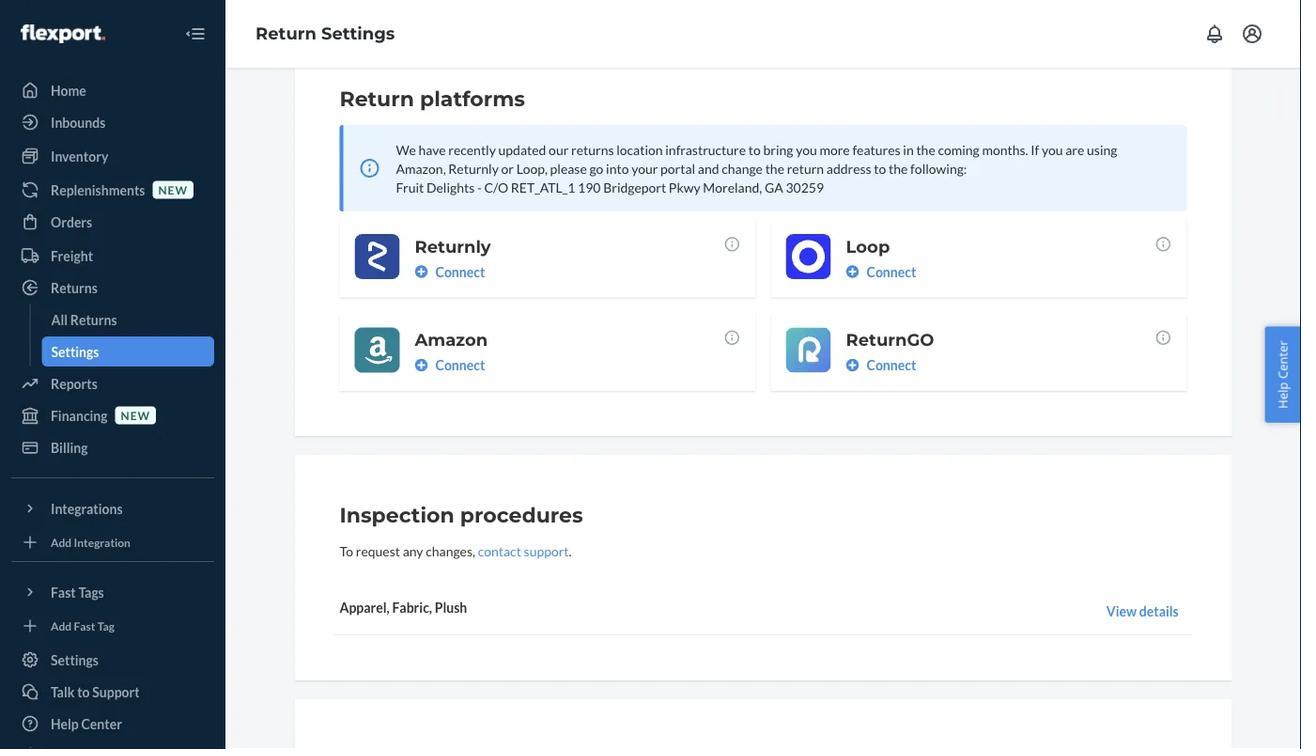 Task type: vqa. For each thing, say whether or not it's contained in the screenshot.
Loop
yes



Task type: locate. For each thing, give the bounding box(es) containing it.
add left integration
[[51, 535, 72, 549]]

0 vertical spatial returnly
[[449, 160, 499, 176]]

1 vertical spatial new
[[121, 408, 150, 422]]

add inside add integration link
[[51, 535, 72, 549]]

to right talk on the bottom left
[[77, 684, 90, 700]]

connect down loop
[[867, 264, 917, 280]]

the
[[917, 141, 936, 157], [766, 160, 785, 176], [889, 160, 908, 176]]

connect button up amazon
[[415, 262, 485, 281]]

1 horizontal spatial the
[[889, 160, 908, 176]]

location
[[617, 141, 663, 157]]

1 vertical spatial returnly
[[415, 236, 491, 257]]

amazon,
[[396, 160, 446, 176]]

the right in
[[917, 141, 936, 157]]

in
[[904, 141, 914, 157]]

the up "ga"
[[766, 160, 785, 176]]

connect up amazon
[[436, 264, 485, 280]]

return settings link
[[256, 23, 395, 44]]

-
[[477, 179, 482, 195]]

you right if
[[1042, 141, 1064, 157]]

connect down returngo
[[867, 357, 917, 373]]

plus circle image down returngo
[[846, 359, 860, 372]]

reports link
[[11, 368, 214, 399]]

the down in
[[889, 160, 908, 176]]

you
[[796, 141, 817, 157], [1042, 141, 1064, 157]]

return for return settings
[[256, 23, 317, 44]]

add for add fast tag
[[51, 619, 72, 632]]

0 horizontal spatial new
[[121, 408, 150, 422]]

1 vertical spatial center
[[81, 716, 122, 732]]

delights
[[427, 179, 475, 195]]

connect button for amazon
[[415, 356, 485, 375]]

2 add from the top
[[51, 619, 72, 632]]

change
[[722, 160, 763, 176]]

plus circle image down amazon
[[415, 359, 428, 372]]

apparel, fabric, plush
[[340, 599, 467, 615]]

1 vertical spatial return
[[340, 86, 414, 111]]

connect button for returnly
[[415, 262, 485, 281]]

you up return
[[796, 141, 817, 157]]

0 vertical spatial return
[[256, 23, 317, 44]]

returns right all
[[70, 312, 117, 328]]

0 vertical spatial center
[[1275, 340, 1292, 379]]

your
[[632, 160, 658, 176]]

financing
[[51, 407, 108, 423]]

returns down the "freight"
[[51, 280, 98, 296]]

returnly inside we have recently updated our returns location infrastructure to bring you more features in the coming months. if you are using amazon, returnly or loop, please go into your portal and change the return address to the following: fruit delights - c/o ret_atl_1 190 bridgeport pkwy moreland, ga 30259
[[449, 160, 499, 176]]

add fast tag
[[51, 619, 115, 632]]

plus circle image
[[415, 265, 428, 278], [415, 359, 428, 372], [846, 359, 860, 372]]

new down reports link
[[121, 408, 150, 422]]

new
[[158, 183, 188, 196], [121, 408, 150, 422]]

returnly
[[449, 160, 499, 176], [415, 236, 491, 257]]

1 vertical spatial to
[[874, 160, 887, 176]]

all returns link
[[42, 305, 214, 335]]

add down fast tags
[[51, 619, 72, 632]]

inventory link
[[11, 141, 214, 171]]

returns
[[51, 280, 98, 296], [70, 312, 117, 328]]

connect button
[[415, 262, 485, 281], [846, 262, 917, 281], [415, 356, 485, 375]]

we
[[396, 141, 416, 157]]

2 horizontal spatial to
[[874, 160, 887, 176]]

1 vertical spatial add
[[51, 619, 72, 632]]

fruit
[[396, 179, 424, 195]]

0 horizontal spatial help
[[51, 716, 79, 732]]

plus circle image up amazon
[[415, 265, 428, 278]]

fast inside dropdown button
[[51, 584, 76, 600]]

talk
[[51, 684, 75, 700]]

0 vertical spatial add
[[51, 535, 72, 549]]

0 horizontal spatial to
[[77, 684, 90, 700]]

are
[[1066, 141, 1085, 157]]

1 vertical spatial help center
[[51, 716, 122, 732]]

settings link down all returns link at top
[[42, 336, 214, 367]]

fast
[[51, 584, 76, 600], [74, 619, 95, 632]]

bridgeport
[[604, 179, 667, 195]]

1 vertical spatial returns
[[70, 312, 117, 328]]

0 horizontal spatial return
[[256, 23, 317, 44]]

0 vertical spatial new
[[158, 183, 188, 196]]

please
[[550, 160, 587, 176]]

1 horizontal spatial new
[[158, 183, 188, 196]]

details
[[1140, 603, 1179, 619]]

connect
[[436, 264, 485, 280], [867, 264, 917, 280], [436, 357, 485, 373], [867, 357, 917, 373]]

or
[[501, 160, 514, 176]]

pkwy
[[669, 179, 701, 195]]

view details button
[[1107, 602, 1179, 620]]

connect button down loop
[[846, 262, 917, 281]]

30259
[[786, 179, 824, 195]]

coming
[[938, 141, 980, 157]]

1 horizontal spatial help
[[1275, 382, 1292, 409]]

returnly down delights
[[415, 236, 491, 257]]

help center button
[[1265, 326, 1302, 423]]

reports
[[51, 375, 98, 391]]

add fast tag link
[[11, 615, 214, 637]]

to up change
[[749, 141, 761, 157]]

to down features
[[874, 160, 887, 176]]

1 vertical spatial help
[[51, 716, 79, 732]]

2 horizontal spatial the
[[917, 141, 936, 157]]

return platforms
[[340, 86, 525, 111]]

0 horizontal spatial help center
[[51, 716, 122, 732]]

1 vertical spatial fast
[[74, 619, 95, 632]]

1 horizontal spatial center
[[1275, 340, 1292, 379]]

connect down amazon
[[436, 357, 485, 373]]

add
[[51, 535, 72, 549], [51, 619, 72, 632]]

open account menu image
[[1242, 23, 1264, 45]]

our
[[549, 141, 569, 157]]

settings link
[[42, 336, 214, 367], [11, 645, 214, 675]]

fast left the 'tags'
[[51, 584, 76, 600]]

settings link up talk to support button
[[11, 645, 214, 675]]

0 vertical spatial to
[[749, 141, 761, 157]]

integration
[[74, 535, 131, 549]]

talk to support button
[[11, 677, 214, 707]]

0 horizontal spatial you
[[796, 141, 817, 157]]

billing link
[[11, 432, 214, 462]]

return up we
[[340, 86, 414, 111]]

inbounds link
[[11, 107, 214, 137]]

0 vertical spatial fast
[[51, 584, 76, 600]]

2 vertical spatial to
[[77, 684, 90, 700]]

connect for loop
[[867, 264, 917, 280]]

0 horizontal spatial center
[[81, 716, 122, 732]]

help inside button
[[1275, 382, 1292, 409]]

following:
[[911, 160, 967, 176]]

0 vertical spatial help
[[1275, 382, 1292, 409]]

2 you from the left
[[1042, 141, 1064, 157]]

inbounds
[[51, 114, 106, 130]]

new up orders link
[[158, 183, 188, 196]]

inventory
[[51, 148, 108, 164]]

returnly down recently
[[449, 160, 499, 176]]

features
[[853, 141, 901, 157]]

return settings
[[256, 23, 395, 44]]

1 horizontal spatial return
[[340, 86, 414, 111]]

1 horizontal spatial you
[[1042, 141, 1064, 157]]

0 vertical spatial help center
[[1275, 340, 1292, 409]]

help center
[[1275, 340, 1292, 409], [51, 716, 122, 732]]

add inside the add fast tag link
[[51, 619, 72, 632]]

fast left tag
[[74, 619, 95, 632]]

center
[[1275, 340, 1292, 379], [81, 716, 122, 732]]

portal
[[661, 160, 696, 176]]

tags
[[78, 584, 104, 600]]

1 horizontal spatial help center
[[1275, 340, 1292, 409]]

connect button down amazon
[[415, 356, 485, 375]]

plus circle image
[[846, 265, 860, 278]]

freight link
[[11, 241, 214, 271]]

moreland,
[[703, 179, 762, 195]]

plus circle image for returnly
[[415, 265, 428, 278]]

1 add from the top
[[51, 535, 72, 549]]

return right close navigation icon
[[256, 23, 317, 44]]

help
[[1275, 382, 1292, 409], [51, 716, 79, 732]]



Task type: describe. For each thing, give the bounding box(es) containing it.
connect for amazon
[[436, 357, 485, 373]]

ret_atl_1
[[511, 179, 576, 195]]

fabric,
[[392, 599, 432, 615]]

platforms
[[420, 86, 525, 111]]

1 horizontal spatial to
[[749, 141, 761, 157]]

connect link
[[846, 356, 1173, 375]]

support
[[524, 543, 569, 559]]

changes,
[[426, 543, 476, 559]]

close navigation image
[[184, 23, 207, 45]]

loop
[[846, 236, 890, 257]]

loop,
[[517, 160, 548, 176]]

bring
[[764, 141, 794, 157]]

have
[[419, 141, 446, 157]]

apparel,
[[340, 599, 390, 615]]

connect inside the "connect" link
[[867, 357, 917, 373]]

replenishments
[[51, 182, 145, 198]]

2 vertical spatial settings
[[51, 652, 99, 668]]

plush
[[435, 599, 467, 615]]

fast tags button
[[11, 577, 214, 607]]

connect for returnly
[[436, 264, 485, 280]]

center inside button
[[1275, 340, 1292, 379]]

to request any changes, contact support .
[[340, 543, 572, 559]]

inspection
[[340, 502, 455, 528]]

0 vertical spatial returns
[[51, 280, 98, 296]]

0 horizontal spatial the
[[766, 160, 785, 176]]

open notifications image
[[1204, 23, 1227, 45]]

returngo
[[846, 329, 935, 350]]

help center inside button
[[1275, 340, 1292, 409]]

fast tags
[[51, 584, 104, 600]]

inspection procedures
[[340, 502, 583, 528]]

return
[[787, 160, 824, 176]]

c/o
[[484, 179, 509, 195]]

plus circle image inside the "connect" link
[[846, 359, 860, 372]]

integrations button
[[11, 493, 214, 524]]

0 vertical spatial settings link
[[42, 336, 214, 367]]

orders
[[51, 214, 92, 230]]

integrations
[[51, 500, 123, 516]]

to
[[340, 543, 353, 559]]

request
[[356, 543, 400, 559]]

view details
[[1107, 603, 1179, 619]]

new for replenishments
[[158, 183, 188, 196]]

updated
[[499, 141, 546, 157]]

home link
[[11, 75, 214, 105]]

1 vertical spatial settings
[[51, 344, 99, 360]]

to inside button
[[77, 684, 90, 700]]

returns link
[[11, 273, 214, 303]]

billing
[[51, 439, 88, 455]]

add integration link
[[11, 531, 214, 554]]

using
[[1087, 141, 1118, 157]]

we have recently updated our returns location infrastructure to bring you more features in the coming months. if you are using amazon, returnly or loop, please go into your portal and change the return address to the following: fruit delights - c/o ret_atl_1 190 bridgeport pkwy moreland, ga 30259
[[396, 141, 1118, 195]]

into
[[606, 160, 629, 176]]

new for financing
[[121, 408, 150, 422]]

all
[[51, 312, 68, 328]]

months.
[[983, 141, 1029, 157]]

tag
[[97, 619, 115, 632]]

add for add integration
[[51, 535, 72, 549]]

.
[[569, 543, 572, 559]]

go
[[590, 160, 604, 176]]

1 vertical spatial settings link
[[11, 645, 214, 675]]

return for return platforms
[[340, 86, 414, 111]]

flexport logo image
[[21, 24, 105, 43]]

contact
[[478, 543, 522, 559]]

talk to support
[[51, 684, 140, 700]]

freight
[[51, 248, 93, 264]]

more
[[820, 141, 850, 157]]

view
[[1107, 603, 1137, 619]]

if
[[1031, 141, 1040, 157]]

connect button for loop
[[846, 262, 917, 281]]

and
[[698, 160, 720, 176]]

support
[[92, 684, 140, 700]]

help center link
[[11, 709, 214, 739]]

190
[[578, 179, 601, 195]]

returns
[[571, 141, 614, 157]]

any
[[403, 543, 423, 559]]

recently
[[449, 141, 496, 157]]

address
[[827, 160, 872, 176]]

home
[[51, 82, 86, 98]]

orders link
[[11, 207, 214, 237]]

ga
[[765, 179, 784, 195]]

0 vertical spatial settings
[[321, 23, 395, 44]]

all returns
[[51, 312, 117, 328]]

add integration
[[51, 535, 131, 549]]

infrastructure
[[666, 141, 746, 157]]

contact support link
[[478, 543, 569, 559]]

plus circle image for amazon
[[415, 359, 428, 372]]

amazon
[[415, 329, 488, 350]]

1 you from the left
[[796, 141, 817, 157]]

procedures
[[460, 502, 583, 528]]



